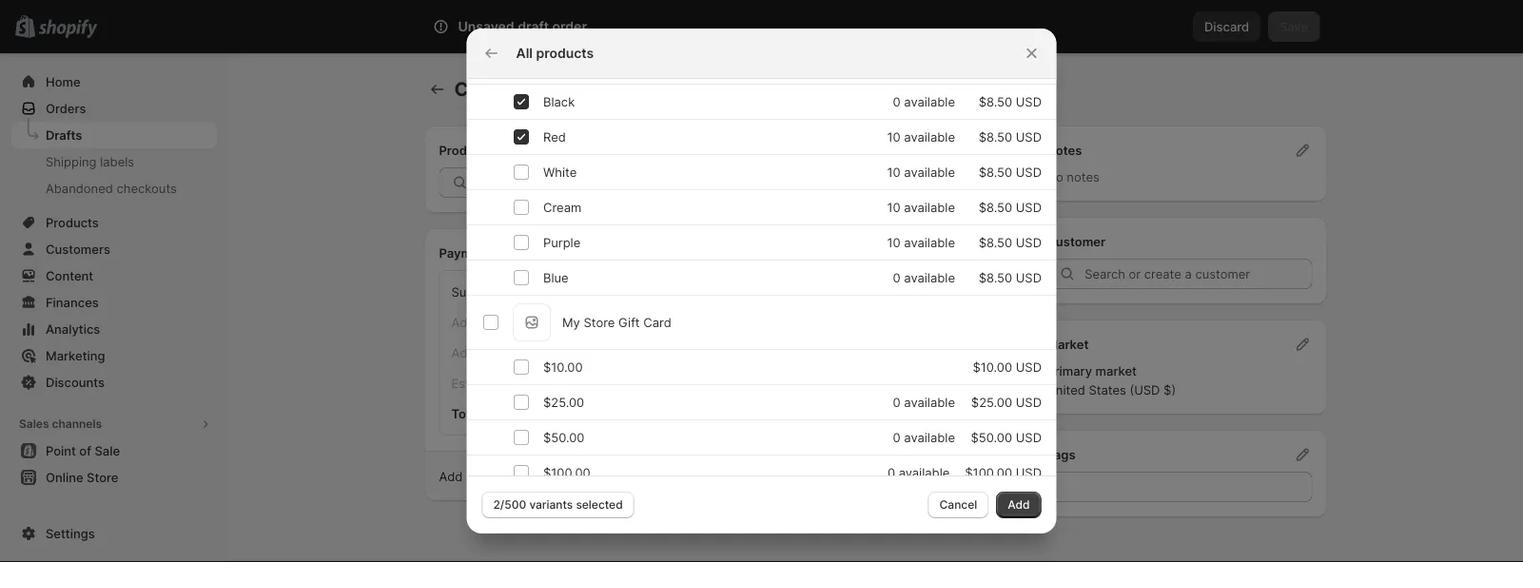 Task type: vqa. For each thing, say whether or not it's contained in the screenshot.
Themes link
no



Task type: describe. For each thing, give the bounding box(es) containing it.
$10.00 for $10.00 usd
[[973, 360, 1012, 374]]

10 for white
[[887, 165, 900, 179]]

10 for red
[[887, 129, 900, 144]]

to
[[526, 469, 538, 484]]

gift
[[618, 315, 640, 330]]

0 for black
[[893, 94, 900, 109]]

0 available for blue
[[893, 270, 955, 285]]

abandoned checkouts
[[46, 181, 177, 196]]

$8.50 usd for black
[[978, 94, 1042, 109]]

discounts link
[[11, 369, 217, 396]]

search
[[517, 19, 557, 34]]

sales channels button
[[11, 411, 217, 438]]

add custom item button
[[891, 137, 1013, 164]]

settings
[[46, 526, 95, 541]]

7 usd from the top
[[1016, 360, 1042, 374]]

create
[[454, 78, 517, 101]]

sales channels
[[19, 417, 102, 431]]

2/500
[[493, 498, 526, 512]]

item
[[976, 143, 1001, 157]]

abandoned
[[46, 181, 113, 196]]

discard
[[1205, 19, 1250, 34]]

$8.50 usd for red
[[978, 129, 1042, 144]]

product
[[477, 469, 522, 484]]

states
[[1089, 383, 1127, 397]]

0 for blue
[[893, 270, 900, 285]]

$50.00 for $50.00
[[543, 430, 584, 445]]

no
[[1047, 169, 1064, 184]]

channels
[[52, 417, 102, 431]]

shipping labels
[[46, 154, 134, 169]]

2/500 variants selected button
[[482, 492, 634, 519]]

1 vertical spatial order
[[521, 78, 572, 101]]

all products
[[516, 45, 594, 61]]

my
[[562, 315, 580, 330]]

0 available for $100.00
[[887, 465, 950, 480]]

add button
[[997, 492, 1042, 519]]

all
[[516, 45, 533, 61]]

add inside button
[[1008, 498, 1030, 512]]

0 vertical spatial order
[[552, 19, 587, 35]]

abandoned checkouts link
[[11, 175, 217, 202]]

$)
[[1164, 383, 1176, 397]]

drafts
[[46, 128, 82, 142]]

browse button
[[934, 167, 1001, 198]]

10 for purple
[[887, 235, 900, 250]]

0 available for black
[[893, 94, 955, 109]]

total
[[452, 406, 481, 421]]

discounts
[[46, 375, 105, 390]]

united
[[1047, 383, 1086, 397]]

usd for white
[[1016, 165, 1042, 179]]

not calculated
[[622, 376, 707, 391]]

usd for red
[[1016, 129, 1042, 144]]

$50.00 usd
[[971, 430, 1042, 445]]

calculated
[[647, 376, 707, 391]]

cancel button
[[928, 492, 989, 519]]

$8.50 for white
[[978, 165, 1012, 179]]

subtotal
[[452, 285, 501, 299]]

my store gift card
[[562, 315, 671, 330]]

apps
[[19, 512, 48, 526]]

0 available for $25.00
[[893, 395, 955, 410]]

a
[[466, 469, 473, 484]]

$25.00 for $25.00 usd
[[971, 395, 1012, 410]]

browse
[[946, 175, 990, 190]]

purple
[[543, 235, 580, 250]]

10 for cream
[[887, 200, 900, 215]]

(usd
[[1130, 383, 1160, 397]]

red
[[543, 129, 566, 144]]

settings link
[[11, 521, 217, 547]]

calculate
[[541, 469, 594, 484]]

view
[[652, 469, 679, 484]]

selected
[[576, 498, 623, 512]]

primary market united states (usd $)
[[1047, 364, 1176, 397]]

and
[[627, 469, 649, 484]]

unsaved draft order
[[458, 19, 587, 35]]

available for $25.00
[[904, 395, 955, 410]]

market
[[1096, 364, 1137, 378]]

no notes
[[1047, 169, 1100, 184]]

usd for black
[[1016, 94, 1042, 109]]

$25.00 usd
[[971, 395, 1042, 410]]

⌘ k
[[1007, 19, 1030, 34]]

home
[[46, 74, 81, 89]]

10 available for cream
[[887, 200, 955, 215]]

add for add custom item
[[902, 143, 926, 157]]

$8.50 for cream
[[978, 200, 1012, 215]]

products
[[439, 143, 493, 157]]

available for purple
[[904, 235, 955, 250]]

sales
[[19, 417, 49, 431]]

$8.50 usd for white
[[978, 165, 1042, 179]]

$10.00 usd
[[973, 360, 1042, 374]]

add custom item
[[902, 143, 1001, 157]]

$8.50 usd for cream
[[978, 200, 1042, 215]]

$8.50 for red
[[978, 129, 1012, 144]]

customer
[[1047, 234, 1106, 249]]



Task type: locate. For each thing, give the bounding box(es) containing it.
apps button
[[11, 506, 217, 533]]

$8.50 usd down item
[[978, 165, 1042, 179]]

products
[[536, 45, 594, 61]]

2 $100.00 from the left
[[965, 465, 1012, 480]]

2 $25.00 from the left
[[971, 395, 1012, 410]]

add for add a product to calculate total and view payment options.
[[439, 469, 463, 484]]

1 $100.00 from the left
[[543, 465, 590, 480]]

1 $25.00 from the left
[[543, 395, 584, 410]]

shopify image
[[38, 19, 97, 39]]

add inside button
[[902, 143, 926, 157]]

0 horizontal spatial add
[[439, 469, 463, 484]]

variants
[[529, 498, 573, 512]]

tags
[[1047, 447, 1076, 462]]

$8.50 for blue
[[978, 270, 1012, 285]]

discard link
[[1193, 11, 1261, 42]]

0 available
[[893, 94, 955, 109], [893, 270, 955, 285], [893, 395, 955, 410], [893, 430, 955, 445], [887, 465, 950, 480]]

usd for $50.00
[[1016, 430, 1042, 445]]

$100.00 for $100.00 usd
[[965, 465, 1012, 480]]

drafts link
[[11, 122, 217, 148]]

shipping
[[46, 154, 97, 169]]

home link
[[11, 69, 217, 95]]

1 vertical spatial —
[[622, 345, 635, 360]]

$8.50 usd down the browse "button"
[[978, 200, 1042, 215]]

$8.50 usd up item
[[978, 94, 1042, 109]]

2 $8.50 from the top
[[978, 129, 1012, 144]]

3 $8.50 from the top
[[978, 165, 1012, 179]]

all products dialog
[[0, 14, 1524, 544]]

$0.00
[[955, 285, 989, 299], [955, 345, 989, 360], [955, 376, 989, 391], [953, 406, 989, 421]]

available
[[904, 94, 955, 109], [904, 129, 955, 144], [904, 165, 955, 179], [904, 200, 955, 215], [904, 235, 955, 250], [904, 270, 955, 285], [904, 395, 955, 410], [904, 430, 955, 445], [898, 465, 950, 480]]

1 horizontal spatial add
[[902, 143, 926, 157]]

2 — from the top
[[622, 345, 635, 360]]

1 horizontal spatial $25.00
[[971, 395, 1012, 410]]

6 usd from the top
[[1016, 270, 1042, 285]]

0 horizontal spatial $25.00
[[543, 395, 584, 410]]

5 usd from the top
[[1016, 235, 1042, 250]]

primary
[[1047, 364, 1093, 378]]

1 $8.50 usd from the top
[[978, 94, 1042, 109]]

order
[[552, 19, 587, 35], [521, 78, 572, 101]]

10
[[887, 129, 900, 144], [887, 165, 900, 179], [887, 200, 900, 215], [887, 235, 900, 250]]

0 for $100.00
[[887, 465, 895, 480]]

2/500 variants selected
[[493, 498, 623, 512]]

5 $8.50 usd from the top
[[978, 235, 1042, 250]]

$8.50 usd up $10.00 usd
[[978, 270, 1042, 285]]

$0.00 up '$25.00 usd'
[[955, 345, 989, 360]]

1 $8.50 from the top
[[978, 94, 1012, 109]]

order down all products
[[521, 78, 572, 101]]

$100.00 usd
[[965, 465, 1042, 480]]

2 usd from the top
[[1016, 129, 1042, 144]]

add a product to calculate total and view payment options.
[[439, 469, 784, 484]]

add left a
[[439, 469, 463, 484]]

4 $8.50 from the top
[[978, 200, 1012, 215]]

$8.50 usd
[[978, 94, 1042, 109], [978, 129, 1042, 144], [978, 165, 1042, 179], [978, 200, 1042, 215], [978, 235, 1042, 250], [978, 270, 1042, 285]]

0 horizontal spatial $100.00
[[543, 465, 590, 480]]

add down the $100.00 usd
[[1008, 498, 1030, 512]]

6 $8.50 usd from the top
[[978, 270, 1042, 285]]

payment
[[683, 469, 734, 484]]

usd for cream
[[1016, 200, 1042, 215]]

10 usd from the top
[[1016, 465, 1042, 480]]

0 horizontal spatial $50.00
[[543, 430, 584, 445]]

$8.50 usd left customer
[[978, 235, 1042, 250]]

$8.50 for purple
[[978, 235, 1012, 250]]

2 $50.00 from the left
[[971, 430, 1012, 445]]

store
[[583, 315, 615, 330]]

$10.00
[[543, 360, 583, 374], [973, 360, 1012, 374]]

2 vertical spatial add
[[1008, 498, 1030, 512]]

cream
[[543, 200, 581, 215]]

1 $50.00 from the left
[[543, 430, 584, 445]]

8 usd from the top
[[1016, 395, 1042, 410]]

4 10 from the top
[[887, 235, 900, 250]]

labels
[[100, 154, 134, 169]]

notes
[[1047, 143, 1082, 157]]

$0.00 down $10.00 usd
[[955, 376, 989, 391]]

available for $100.00
[[898, 465, 950, 480]]

add
[[902, 143, 926, 157], [439, 469, 463, 484], [1008, 498, 1030, 512]]

usd for $25.00
[[1016, 395, 1042, 410]]

1 10 available from the top
[[887, 129, 955, 144]]

0 horizontal spatial $10.00
[[543, 360, 583, 374]]

10 available
[[887, 129, 955, 144], [887, 165, 955, 179], [887, 200, 955, 215], [887, 235, 955, 250]]

total
[[597, 469, 623, 484]]

$8.50 for black
[[978, 94, 1012, 109]]

orders
[[46, 101, 86, 116]]

2 10 from the top
[[887, 165, 900, 179]]

$8.50 usd left notes
[[978, 129, 1042, 144]]

1 10 from the top
[[887, 129, 900, 144]]

$50.00 for $50.00 usd
[[971, 430, 1012, 445]]

unsaved
[[458, 19, 515, 35]]

2 $10.00 from the left
[[973, 360, 1012, 374]]

$0.00 up $50.00 usd
[[953, 406, 989, 421]]

$0.00 up $10.00 usd
[[955, 285, 989, 299]]

0 for $50.00
[[893, 430, 900, 445]]

6 $8.50 from the top
[[978, 270, 1012, 285]]

1 horizontal spatial $50.00
[[971, 430, 1012, 445]]

$100.00 for $100.00
[[543, 465, 590, 480]]

cancel
[[940, 498, 978, 512]]

4 $8.50 usd from the top
[[978, 200, 1042, 215]]

custom
[[929, 143, 972, 157]]

4 usd from the top
[[1016, 200, 1042, 215]]

1 usd from the top
[[1016, 94, 1042, 109]]

notes
[[1067, 169, 1100, 184]]

$100.00
[[543, 465, 590, 480], [965, 465, 1012, 480]]

create order
[[454, 78, 572, 101]]

$10.00 down my
[[543, 360, 583, 374]]

9 usd from the top
[[1016, 430, 1042, 445]]

checkouts
[[117, 181, 177, 196]]

usd for blue
[[1016, 270, 1042, 285]]

black
[[543, 94, 575, 109]]

0 for $25.00
[[893, 395, 900, 410]]

available for white
[[904, 165, 955, 179]]

4 10 available from the top
[[887, 235, 955, 250]]

2 10 available from the top
[[887, 165, 955, 179]]

3 usd from the top
[[1016, 165, 1042, 179]]

payment
[[439, 246, 492, 260]]

3 10 available from the top
[[887, 200, 955, 215]]

$8.50 usd for purple
[[978, 235, 1042, 250]]

3 $8.50 usd from the top
[[978, 165, 1042, 179]]

options.
[[737, 469, 784, 484]]

k
[[1022, 19, 1030, 34]]

1 — from the top
[[622, 315, 635, 330]]

2 horizontal spatial add
[[1008, 498, 1030, 512]]

card
[[643, 315, 671, 330]]

order up products
[[552, 19, 587, 35]]

available for red
[[904, 129, 955, 144]]

blue
[[543, 270, 568, 285]]

$100.00 up 2/500 variants selected
[[543, 465, 590, 480]]

not
[[622, 376, 643, 391]]

usd for $100.00
[[1016, 465, 1042, 480]]

draft
[[518, 19, 549, 35]]

10 available for red
[[887, 129, 955, 144]]

$50.00
[[543, 430, 584, 445], [971, 430, 1012, 445]]

white
[[543, 165, 577, 179]]

0
[[893, 94, 900, 109], [893, 270, 900, 285], [893, 395, 900, 410], [893, 430, 900, 445], [887, 465, 895, 480]]

usd
[[1016, 94, 1042, 109], [1016, 129, 1042, 144], [1016, 165, 1042, 179], [1016, 200, 1042, 215], [1016, 235, 1042, 250], [1016, 270, 1042, 285], [1016, 360, 1042, 374], [1016, 395, 1042, 410], [1016, 430, 1042, 445], [1016, 465, 1042, 480]]

$10.00 up '$25.00 usd'
[[973, 360, 1012, 374]]

2 $8.50 usd from the top
[[978, 129, 1042, 144]]

10 available for white
[[887, 165, 955, 179]]

$8.50
[[978, 94, 1012, 109], [978, 129, 1012, 144], [978, 165, 1012, 179], [978, 200, 1012, 215], [978, 235, 1012, 250], [978, 270, 1012, 285]]

5 $8.50 from the top
[[978, 235, 1012, 250]]

headband: all variants not selected element
[[467, 30, 1057, 85]]

— left card
[[622, 315, 635, 330]]

$25.00 up calculate at the bottom
[[543, 395, 584, 410]]

available for cream
[[904, 200, 955, 215]]

$8.50 usd for blue
[[978, 270, 1042, 285]]

1 vertical spatial add
[[439, 469, 463, 484]]

1 horizontal spatial $100.00
[[965, 465, 1012, 480]]

1 horizontal spatial $10.00
[[973, 360, 1012, 374]]

$50.00 up calculate at the bottom
[[543, 430, 584, 445]]

market
[[1047, 337, 1089, 352]]

10 available for purple
[[887, 235, 955, 250]]

add left custom
[[902, 143, 926, 157]]

available for black
[[904, 94, 955, 109]]

⌘
[[1007, 19, 1018, 34]]

$100.00 down $50.00 usd
[[965, 465, 1012, 480]]

orders link
[[11, 95, 217, 122]]

— down gift on the left bottom of the page
[[622, 345, 635, 360]]

0 vertical spatial add
[[902, 143, 926, 157]]

$25.00 for $25.00
[[543, 395, 584, 410]]

0 available for $50.00
[[893, 430, 955, 445]]

$25.00
[[543, 395, 584, 410], [971, 395, 1012, 410]]

shipping labels link
[[11, 148, 217, 175]]

3 10 from the top
[[887, 200, 900, 215]]

$10.00 for $10.00
[[543, 360, 583, 374]]

available for $50.00
[[904, 430, 955, 445]]

$50.00 up the $100.00 usd
[[971, 430, 1012, 445]]

1 $10.00 from the left
[[543, 360, 583, 374]]

usd for purple
[[1016, 235, 1042, 250]]

$25.00 up $50.00 usd
[[971, 395, 1012, 410]]

available for blue
[[904, 270, 955, 285]]

0 vertical spatial —
[[622, 315, 635, 330]]



